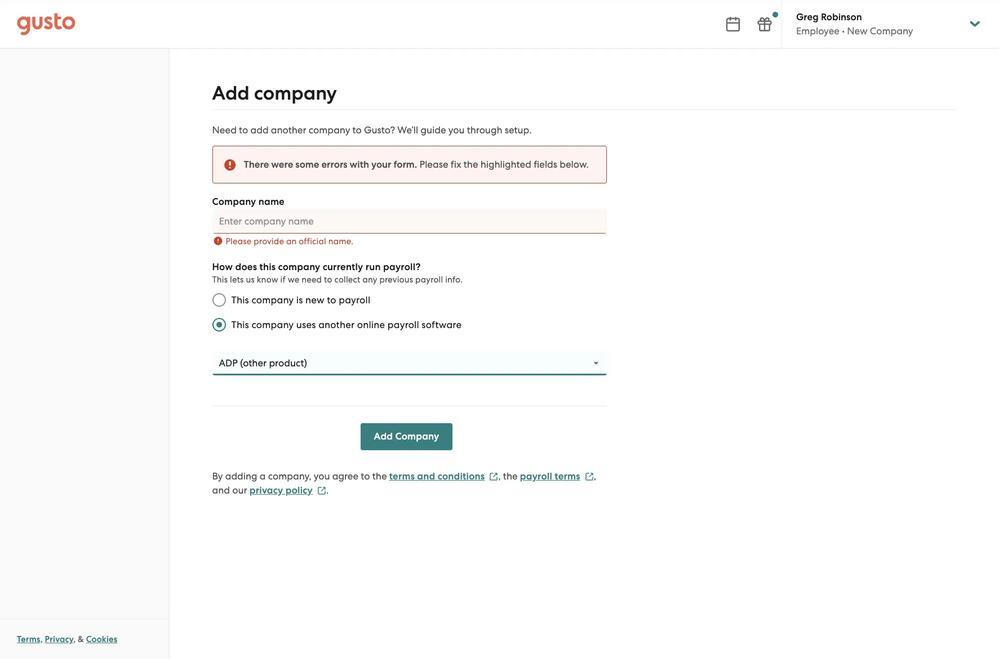 Task type: describe. For each thing, give the bounding box(es) containing it.
1 terms from the left
[[389, 471, 415, 483]]

collect
[[334, 275, 360, 285]]

official
[[299, 237, 326, 247]]

and for our
[[212, 485, 230, 496]]

company up errors
[[309, 125, 350, 136]]

•
[[842, 25, 845, 37]]

uses
[[296, 320, 316, 331]]

add company
[[374, 431, 439, 443]]

need
[[212, 125, 237, 136]]

2 terms from the left
[[555, 471, 580, 483]]

lets
[[230, 275, 244, 285]]

company for this company uses another online payroll software
[[252, 320, 294, 331]]

opens in a new tab image
[[489, 473, 498, 482]]

our
[[232, 485, 247, 496]]

2 horizontal spatial the
[[503, 471, 518, 482]]

this for this company uses another online payroll software
[[231, 320, 249, 331]]

payroll?
[[383, 261, 421, 273]]

terms link
[[17, 635, 40, 645]]

please inside there were some errors with your form. please fix the highlighted fields below.
[[420, 159, 448, 170]]

payroll terms link
[[520, 471, 594, 483]]

home image
[[17, 13, 76, 35]]

run
[[366, 261, 381, 273]]

company inside how does this company currently run payroll? this lets us know if we need to collect any previous payroll info.
[[278, 261, 320, 273]]

payroll right online
[[388, 320, 419, 331]]

employee
[[796, 25, 840, 37]]

currently
[[323, 261, 363, 273]]

privacy
[[45, 635, 73, 645]]

previous
[[380, 275, 413, 285]]

add company
[[212, 82, 337, 105]]

this
[[259, 261, 276, 273]]

privacy link
[[45, 635, 73, 645]]

software
[[422, 320, 462, 331]]

This company is new to payroll radio
[[207, 288, 231, 313]]

we
[[288, 275, 299, 285]]

an
[[286, 237, 297, 247]]

agree
[[332, 471, 358, 482]]

add for add company
[[374, 431, 393, 443]]

company for this company is new to payroll
[[252, 295, 294, 306]]

Company name field
[[212, 209, 607, 234]]

1 horizontal spatial you
[[448, 125, 465, 136]]

.
[[326, 485, 329, 496]]

name.
[[328, 237, 353, 247]]

know
[[257, 275, 278, 285]]

to right agree on the left of the page
[[361, 471, 370, 482]]

company inside button
[[395, 431, 439, 443]]

fields
[[534, 159, 557, 170]]

to inside how does this company currently run payroll? this lets us know if we need to collect any previous payroll info.
[[324, 275, 332, 285]]

conditions
[[438, 471, 485, 483]]

does
[[235, 261, 257, 273]]

below.
[[560, 159, 589, 170]]

greg robinson employee • new company
[[796, 11, 913, 37]]

how
[[212, 261, 233, 273]]

company for add company
[[254, 82, 337, 105]]

online
[[357, 320, 385, 331]]

the inside there were some errors with your form. please fix the highlighted fields below.
[[464, 159, 478, 170]]

provide
[[254, 237, 284, 247]]

need to add another company to gusto? we'll guide you through setup.
[[212, 125, 532, 136]]

opens in a new tab image for terms
[[585, 473, 594, 482]]

there
[[244, 159, 269, 171]]

your
[[371, 159, 391, 171]]

privacy policy link
[[250, 485, 326, 497]]

, left the &
[[73, 635, 76, 645]]



Task type: vqa. For each thing, say whether or not it's contained in the screenshot.
Text messages element
no



Task type: locate. For each thing, give the bounding box(es) containing it.
highlighted
[[481, 159, 531, 170]]

and inside , and our
[[212, 485, 230, 496]]

1 horizontal spatial company
[[395, 431, 439, 443]]

privacy policy
[[250, 485, 313, 497]]

, right payroll terms
[[594, 471, 596, 482]]

greg
[[796, 11, 819, 23]]

company
[[254, 82, 337, 105], [309, 125, 350, 136], [278, 261, 320, 273], [252, 295, 294, 306], [252, 320, 294, 331]]

0 horizontal spatial company
[[212, 196, 256, 208]]

and left conditions
[[417, 471, 435, 483]]

robinson
[[821, 11, 862, 23]]

opens in a new tab image
[[585, 473, 594, 482], [317, 487, 326, 496]]

0 vertical spatial company
[[870, 25, 913, 37]]

cookies button
[[86, 633, 117, 647]]

payroll right , the at the bottom of page
[[520, 471, 552, 483]]

0 vertical spatial please
[[420, 159, 448, 170]]

were
[[271, 159, 293, 171]]

1 vertical spatial please
[[226, 237, 252, 247]]

terms and conditions link
[[389, 471, 498, 483]]

to right need
[[324, 275, 332, 285]]

info.
[[445, 275, 463, 285]]

gusto?
[[364, 125, 395, 136]]

This company uses another online payroll software radio
[[207, 313, 231, 338]]

0 horizontal spatial add
[[212, 82, 249, 105]]

we'll
[[397, 125, 418, 136]]

and down by on the left bottom of the page
[[212, 485, 230, 496]]

you up .
[[314, 471, 330, 482]]

company down "know"
[[252, 295, 294, 306]]

, right conditions
[[498, 471, 501, 482]]

1 horizontal spatial add
[[374, 431, 393, 443]]

fix
[[451, 159, 461, 170]]

there were some errors with your form. please fix the highlighted fields below.
[[244, 159, 589, 171]]

1 vertical spatial opens in a new tab image
[[317, 487, 326, 496]]

this down this company is new to payroll radio
[[231, 320, 249, 331]]

errors
[[321, 159, 347, 171]]

opens in a new tab image for policy
[[317, 487, 326, 496]]

&
[[78, 635, 84, 645]]

this company is new to payroll
[[231, 295, 370, 306]]

adding
[[225, 471, 257, 482]]

some
[[295, 159, 319, 171]]

1 horizontal spatial terms
[[555, 471, 580, 483]]

this down how at left
[[212, 275, 228, 285]]

new
[[305, 295, 324, 306]]

to right 'new'
[[327, 295, 336, 306]]

by
[[212, 471, 223, 482]]

1 vertical spatial another
[[318, 320, 355, 331]]

you right guide
[[448, 125, 465, 136]]

company left the name
[[212, 196, 256, 208]]

opens in a new tab image right payroll terms
[[585, 473, 594, 482]]

policy
[[286, 485, 313, 497]]

setup.
[[505, 125, 532, 136]]

another
[[271, 125, 306, 136], [318, 320, 355, 331]]

payroll left info.
[[415, 275, 443, 285]]

1 vertical spatial you
[[314, 471, 330, 482]]

company right new
[[870, 25, 913, 37]]

,
[[498, 471, 501, 482], [594, 471, 596, 482], [40, 635, 43, 645], [73, 635, 76, 645]]

privacy
[[250, 485, 283, 497]]

0 vertical spatial another
[[271, 125, 306, 136]]

1 vertical spatial company
[[212, 196, 256, 208]]

payroll
[[415, 275, 443, 285], [339, 295, 370, 306], [388, 320, 419, 331], [520, 471, 552, 483]]

terms
[[17, 635, 40, 645]]

1 vertical spatial this
[[231, 295, 249, 306]]

1 vertical spatial and
[[212, 485, 230, 496]]

to left gusto?
[[353, 125, 362, 136]]

opens in a new tab image inside privacy policy link
[[317, 487, 326, 496]]

the right agree on the left of the page
[[372, 471, 387, 482]]

opens in a new tab image right policy
[[317, 487, 326, 496]]

the right fix
[[464, 159, 478, 170]]

add up 'need'
[[212, 82, 249, 105]]

terms and conditions
[[389, 471, 485, 483]]

1 horizontal spatial another
[[318, 320, 355, 331]]

add for add company
[[212, 82, 249, 105]]

please
[[420, 159, 448, 170], [226, 237, 252, 247]]

you
[[448, 125, 465, 136], [314, 471, 330, 482]]

the
[[464, 159, 478, 170], [372, 471, 387, 482], [503, 471, 518, 482]]

, left privacy "link"
[[40, 635, 43, 645]]

please left fix
[[420, 159, 448, 170]]

add inside button
[[374, 431, 393, 443]]

add
[[250, 125, 269, 136]]

add up , and our
[[374, 431, 393, 443]]

company name
[[212, 196, 285, 208]]

0 vertical spatial add
[[212, 82, 249, 105]]

add company button
[[360, 424, 453, 451]]

1 horizontal spatial please
[[420, 159, 448, 170]]

and for conditions
[[417, 471, 435, 483]]

, and our
[[212, 471, 596, 496]]

how does this company currently run payroll? this lets us know if we need to collect any previous payroll info.
[[212, 261, 463, 285]]

this
[[212, 275, 228, 285], [231, 295, 249, 306], [231, 320, 249, 331]]

company up terms and conditions
[[395, 431, 439, 443]]

is
[[296, 295, 303, 306]]

guide
[[421, 125, 446, 136]]

new
[[847, 25, 868, 37]]

need
[[302, 275, 322, 285]]

through
[[467, 125, 502, 136]]

company inside greg robinson employee • new company
[[870, 25, 913, 37]]

please up does
[[226, 237, 252, 247]]

2 horizontal spatial company
[[870, 25, 913, 37]]

name
[[258, 196, 285, 208]]

2 vertical spatial this
[[231, 320, 249, 331]]

cookies
[[86, 635, 117, 645]]

0 horizontal spatial another
[[271, 125, 306, 136]]

, inside , and our
[[594, 471, 596, 482]]

1 horizontal spatial opens in a new tab image
[[585, 473, 594, 482]]

0 horizontal spatial terms
[[389, 471, 415, 483]]

company up we
[[278, 261, 320, 273]]

terms , privacy , & cookies
[[17, 635, 117, 645]]

company
[[870, 25, 913, 37], [212, 196, 256, 208], [395, 431, 439, 443]]

1 horizontal spatial and
[[417, 471, 435, 483]]

0 horizontal spatial and
[[212, 485, 230, 496]]

0 vertical spatial and
[[417, 471, 435, 483]]

the right opens in a new tab icon at the bottom of the page
[[503, 471, 518, 482]]

0 horizontal spatial opens in a new tab image
[[317, 487, 326, 496]]

0 horizontal spatial please
[[226, 237, 252, 247]]

this inside how does this company currently run payroll? this lets us know if we need to collect any previous payroll info.
[[212, 275, 228, 285]]

payroll inside how does this company currently run payroll? this lets us know if we need to collect any previous payroll info.
[[415, 275, 443, 285]]

payroll terms
[[520, 471, 580, 483]]

us
[[246, 275, 255, 285]]

another right uses
[[318, 320, 355, 331]]

this down lets on the left top of page
[[231, 295, 249, 306]]

any
[[363, 275, 377, 285]]

0 vertical spatial you
[[448, 125, 465, 136]]

by adding a company, you agree to the
[[212, 471, 387, 482]]

, the
[[498, 471, 518, 482]]

a
[[260, 471, 266, 482]]

please provide an official name.
[[226, 237, 353, 247]]

to left add at the left top
[[239, 125, 248, 136]]

terms
[[389, 471, 415, 483], [555, 471, 580, 483]]

with
[[350, 159, 369, 171]]

another right add at the left top
[[271, 125, 306, 136]]

0 horizontal spatial the
[[372, 471, 387, 482]]

company up add at the left top
[[254, 82, 337, 105]]

another for company
[[271, 125, 306, 136]]

0 horizontal spatial you
[[314, 471, 330, 482]]

1 vertical spatial add
[[374, 431, 393, 443]]

add
[[212, 82, 249, 105], [374, 431, 393, 443]]

this for this company is new to payroll
[[231, 295, 249, 306]]

opens in a new tab image inside payroll terms "link"
[[585, 473, 594, 482]]

company left uses
[[252, 320, 294, 331]]

0 vertical spatial this
[[212, 275, 228, 285]]

if
[[280, 275, 286, 285]]

2 vertical spatial company
[[395, 431, 439, 443]]

this company uses another online payroll software
[[231, 320, 462, 331]]

gusto navigation element
[[0, 48, 168, 94]]

another for online
[[318, 320, 355, 331]]

form.
[[394, 159, 417, 171]]

company,
[[268, 471, 311, 482]]

1 horizontal spatial the
[[464, 159, 478, 170]]

to
[[239, 125, 248, 136], [353, 125, 362, 136], [324, 275, 332, 285], [327, 295, 336, 306], [361, 471, 370, 482]]

payroll down collect at the top of page
[[339, 295, 370, 306]]

0 vertical spatial opens in a new tab image
[[585, 473, 594, 482]]

and
[[417, 471, 435, 483], [212, 485, 230, 496]]



